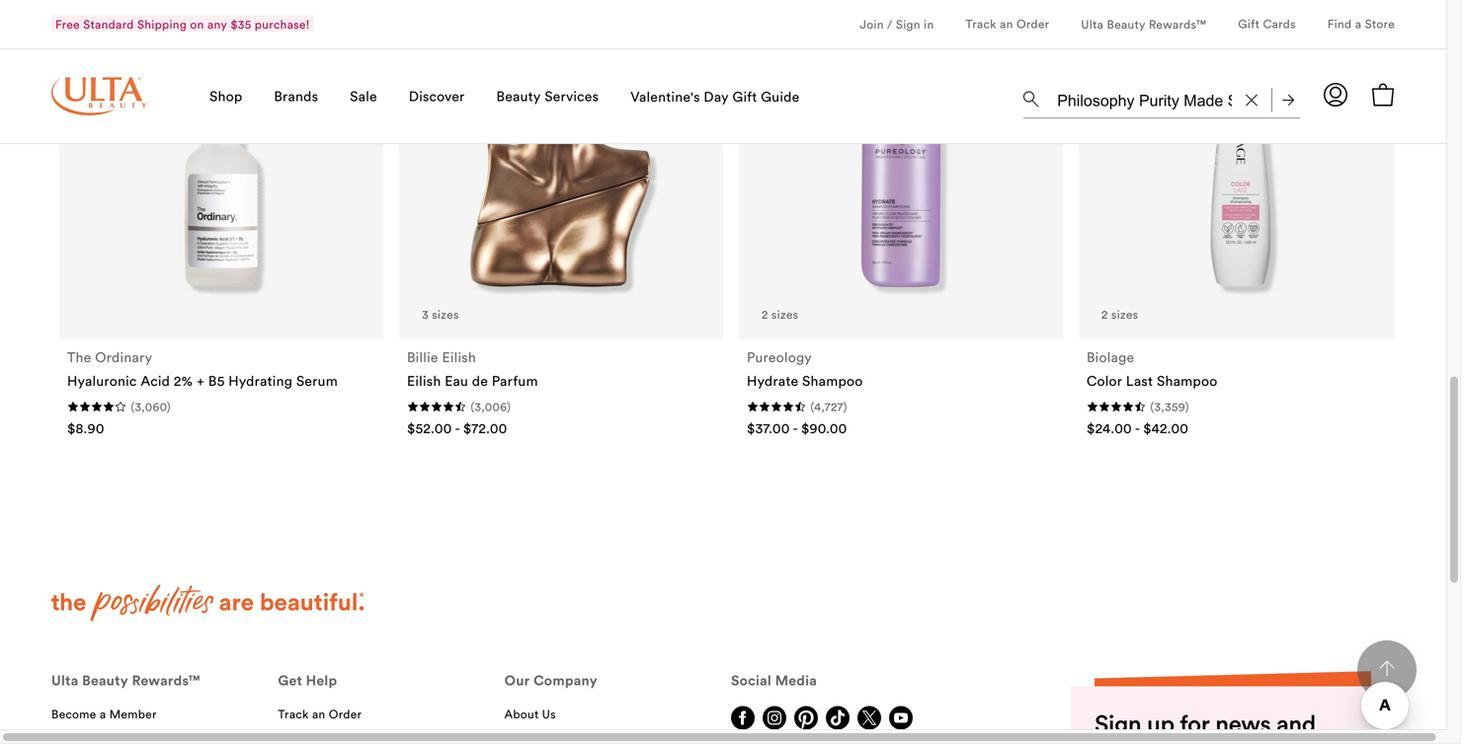 Task type: vqa. For each thing, say whether or not it's contained in the screenshot.


Task type: locate. For each thing, give the bounding box(es) containing it.
sign left up
[[1095, 709, 1142, 739]]

free standard shipping on any $35 purchase!
[[55, 17, 310, 32]]

sizes
[[432, 308, 459, 322], [772, 308, 799, 322], [1111, 308, 1139, 322]]

sign right /
[[896, 17, 921, 32]]

1 horizontal spatial shampoo
[[1157, 372, 1218, 390]]

0 vertical spatial ulta beauty rewards™
[[1081, 17, 1207, 32]]

1 sizes from the left
[[432, 308, 459, 322]]

youtube image
[[889, 707, 913, 730]]

3,359
[[1154, 400, 1185, 414]]

1 vertical spatial a
[[100, 707, 106, 722]]

offers.
[[1174, 737, 1242, 745]]

track an order
[[966, 16, 1050, 31], [278, 707, 362, 722]]

4 ) from the left
[[1185, 400, 1189, 414]]

( up $42.00
[[1150, 400, 1154, 414]]

2 - from the left
[[793, 420, 798, 438]]

the possibilities are beautiful image
[[51, 584, 365, 623]]

help
[[306, 672, 337, 690]]

3 ) from the left
[[843, 400, 847, 414]]

0 horizontal spatial track
[[278, 707, 309, 722]]

$24.00
[[1087, 420, 1132, 438]]

0 horizontal spatial ulta beauty rewards™
[[51, 672, 201, 690]]

hydrating
[[229, 372, 293, 390]]

0 horizontal spatial 2 sizes
[[762, 308, 799, 322]]

1 horizontal spatial eilish
[[442, 349, 476, 366]]

$42.00
[[1143, 420, 1189, 438]]

social media
[[731, 672, 817, 690]]

sizes for pureology
[[772, 308, 799, 322]]

1 vertical spatial gift
[[733, 88, 757, 106]]

beauty left services
[[496, 87, 541, 105]]

track for the rightmost the track an order link
[[966, 16, 997, 31]]

brands
[[274, 87, 318, 105]]

2 ( from the left
[[471, 400, 475, 414]]

3 sizes
[[422, 308, 459, 322]]

track an order right in
[[966, 16, 1050, 31]]

parfum
[[492, 372, 538, 390]]

1 vertical spatial track an order link
[[278, 707, 362, 726]]

1 vertical spatial track an order
[[278, 707, 362, 722]]

an right in
[[1000, 16, 1013, 31]]

1 vertical spatial eilish
[[407, 372, 441, 390]]

a right become
[[100, 707, 106, 722]]

social
[[731, 672, 772, 690]]

sign inside sign up for news and special offers.
[[1095, 709, 1142, 739]]

0 horizontal spatial track an order
[[278, 707, 362, 722]]

2 shampoo from the left
[[1157, 372, 1218, 390]]

an
[[1000, 16, 1013, 31], [312, 707, 326, 722]]

-
[[455, 420, 460, 438], [793, 420, 798, 438], [1135, 420, 1140, 438]]

gift right day
[[733, 88, 757, 106]]

0 vertical spatial gift
[[1238, 16, 1260, 31]]

1 horizontal spatial ulta beauty rewards™
[[1081, 17, 1207, 32]]

1 horizontal spatial track
[[966, 16, 997, 31]]

1 horizontal spatial sizes
[[772, 308, 799, 322]]

0 horizontal spatial track an order link
[[278, 707, 362, 726]]

2 horizontal spatial sizes
[[1111, 308, 1139, 322]]

0 horizontal spatial 2
[[762, 308, 768, 322]]

0 horizontal spatial sign
[[896, 17, 921, 32]]

news
[[1215, 709, 1271, 739]]

rewards™ inside button
[[1149, 17, 1207, 32]]

(
[[131, 400, 135, 414], [471, 400, 475, 414], [811, 400, 814, 414], [1150, 400, 1154, 414]]

track down get
[[278, 707, 309, 722]]

- right $37.00
[[793, 420, 798, 438]]

2 2 from the left
[[1102, 308, 1108, 322]]

get help
[[278, 672, 337, 690]]

1 horizontal spatial -
[[793, 420, 798, 438]]

track right in
[[966, 16, 997, 31]]

1 horizontal spatial sign
[[1095, 709, 1142, 739]]

a inside become a member link
[[100, 707, 106, 722]]

- for $24.00
[[1135, 420, 1140, 438]]

0 vertical spatial eilish
[[442, 349, 476, 366]]

) up $90.00
[[843, 400, 847, 414]]

0 horizontal spatial order
[[329, 707, 362, 722]]

1 horizontal spatial 2
[[1102, 308, 1108, 322]]

rewards™
[[1149, 17, 1207, 32], [132, 672, 201, 690]]

- for $37.00
[[793, 420, 798, 438]]

0 horizontal spatial a
[[100, 707, 106, 722]]

eilish down billie
[[407, 372, 441, 390]]

3 ( from the left
[[811, 400, 814, 414]]

ulta beauty rewards™ up member
[[51, 672, 201, 690]]

None search field
[[1024, 75, 1300, 123]]

track an order for the bottom the track an order link
[[278, 707, 362, 722]]

sizes up biolage
[[1111, 308, 1139, 322]]

0 horizontal spatial an
[[312, 707, 326, 722]]

sign
[[896, 17, 921, 32], [1095, 709, 1142, 739]]

) for $52.00 - $72.00
[[507, 400, 511, 414]]

) down acid
[[167, 400, 171, 414]]

order
[[1017, 16, 1050, 31], [329, 707, 362, 722]]

- right $24.00
[[1135, 420, 1140, 438]]

services
[[545, 87, 599, 105]]

eilish up eau
[[442, 349, 476, 366]]

3 - from the left
[[1135, 420, 1140, 438]]

sale button
[[350, 48, 377, 144]]

2 ) from the left
[[507, 400, 511, 414]]

ulta beauty rewards™ up search products and more search field
[[1081, 17, 1207, 32]]

) for $37.00 - $90.00
[[843, 400, 847, 414]]

1 vertical spatial sign
[[1095, 709, 1142, 739]]

3,006
[[475, 400, 507, 414]]

2 sizes up pureology
[[762, 308, 799, 322]]

1 vertical spatial track
[[278, 707, 309, 722]]

company
[[534, 672, 598, 690]]

) for $8.90
[[167, 400, 171, 414]]

)
[[167, 400, 171, 414], [507, 400, 511, 414], [843, 400, 847, 414], [1185, 400, 1189, 414]]

1 horizontal spatial 2 sizes
[[1102, 308, 1139, 322]]

( up $90.00
[[811, 400, 814, 414]]

0 vertical spatial rewards™
[[1149, 17, 1207, 32]]

track an order link right in
[[966, 16, 1050, 34]]

( for last
[[1150, 400, 1154, 414]]

1 horizontal spatial an
[[1000, 16, 1013, 31]]

instagram image
[[763, 707, 786, 730]]

1 horizontal spatial a
[[1355, 16, 1362, 31]]

sale
[[350, 87, 377, 105]]

shampoo inside pureology hydrate shampoo
[[802, 372, 863, 390]]

1 - from the left
[[455, 420, 460, 438]]

3
[[422, 308, 429, 322]]

2 up pureology
[[762, 308, 768, 322]]

go to ulta beauty homepage image
[[51, 77, 146, 116]]

0 vertical spatial ulta
[[1081, 17, 1104, 32]]

a for become
[[100, 707, 106, 722]]

purchase!
[[255, 17, 310, 32]]

on
[[190, 17, 204, 32]]

- right $52.00
[[455, 420, 460, 438]]

2 horizontal spatial -
[[1135, 420, 1140, 438]]

our company
[[505, 672, 598, 690]]

1 vertical spatial beauty
[[496, 87, 541, 105]]

track an order down help
[[278, 707, 362, 722]]

day
[[704, 88, 729, 106]]

rewards™ up search products and more search field
[[1149, 17, 1207, 32]]

tiktok image
[[826, 707, 850, 730]]

free
[[55, 17, 80, 32]]

0 vertical spatial sign
[[896, 17, 921, 32]]

1 2 from the left
[[762, 308, 768, 322]]

a inside find a store link
[[1355, 16, 1362, 31]]

ulta
[[1081, 17, 1104, 32], [51, 672, 78, 690]]

1 vertical spatial ulta beauty rewards™
[[51, 672, 201, 690]]

0 vertical spatial order
[[1017, 16, 1050, 31]]

( for eilish
[[471, 400, 475, 414]]

1 horizontal spatial order
[[1017, 16, 1050, 31]]

0 vertical spatial a
[[1355, 16, 1362, 31]]

gift cards
[[1238, 16, 1296, 31]]

sizes for billie
[[432, 308, 459, 322]]

/
[[887, 17, 893, 32]]

1 ) from the left
[[167, 400, 171, 414]]

become a member
[[51, 707, 157, 722]]

de
[[472, 372, 488, 390]]

0 horizontal spatial -
[[455, 420, 460, 438]]

join / sign in
[[860, 17, 934, 32]]

( up $72.00
[[471, 400, 475, 414]]

2 sizes up biolage
[[1102, 308, 1139, 322]]

us
[[542, 707, 556, 722]]

ulta up search products and more search field
[[1081, 17, 1104, 32]]

hydrate
[[747, 372, 799, 390]]

0 vertical spatial track
[[966, 16, 997, 31]]

1 ( from the left
[[131, 400, 135, 414]]

eilish
[[442, 349, 476, 366], [407, 372, 441, 390]]

up
[[1147, 709, 1175, 739]]

0 horizontal spatial shampoo
[[802, 372, 863, 390]]

a right find
[[1355, 16, 1362, 31]]

1 horizontal spatial rewards™
[[1149, 17, 1207, 32]]

2 sizes from the left
[[772, 308, 799, 322]]

) up $42.00
[[1185, 400, 1189, 414]]

sizes right 3
[[432, 308, 459, 322]]

- for $52.00
[[455, 420, 460, 438]]

0 horizontal spatial ulta
[[51, 672, 78, 690]]

( 3,060 )
[[131, 400, 171, 414]]

1 vertical spatial order
[[329, 707, 362, 722]]

) down parfum
[[507, 400, 511, 414]]

shampoo up ( 4,727 )
[[802, 372, 863, 390]]

our
[[505, 672, 530, 690]]

beauty services
[[496, 87, 599, 105]]

2 for pureology
[[762, 308, 768, 322]]

track an order link down help
[[278, 707, 362, 726]]

and
[[1276, 709, 1316, 739]]

an down help
[[312, 707, 326, 722]]

beauty
[[1107, 17, 1146, 32], [496, 87, 541, 105], [82, 672, 128, 690]]

0 vertical spatial track an order
[[966, 16, 1050, 31]]

sizes up pureology
[[772, 308, 799, 322]]

ulta up become
[[51, 672, 78, 690]]

twitter image
[[858, 707, 881, 730]]

2 horizontal spatial beauty
[[1107, 17, 1146, 32]]

4 ( from the left
[[1150, 400, 1154, 414]]

1 vertical spatial rewards™
[[132, 672, 201, 690]]

pinterest image
[[794, 707, 818, 730]]

shampoo up ( 3,359 )
[[1157, 372, 1218, 390]]

biolage color last shampoo image
[[1111, 41, 1371, 300]]

0 vertical spatial track an order link
[[966, 16, 1050, 34]]

b5
[[208, 372, 225, 390]]

gift left the cards
[[1238, 16, 1260, 31]]

rewards™ up member
[[132, 672, 201, 690]]

beauty up become a member
[[82, 672, 128, 690]]

( 3,006 )
[[471, 400, 511, 414]]

the ordinary hyaluronic acid 2% + b5 hydrating serum
[[67, 349, 338, 390]]

gift cards link
[[1238, 16, 1296, 34]]

beauty up search products and more search field
[[1107, 17, 1146, 32]]

1 2 sizes from the left
[[762, 308, 799, 322]]

0 horizontal spatial beauty
[[82, 672, 128, 690]]

2 sizes
[[762, 308, 799, 322], [1102, 308, 1139, 322]]

track
[[966, 16, 997, 31], [278, 707, 309, 722]]

2 up biolage
[[1102, 308, 1108, 322]]

3 sizes from the left
[[1111, 308, 1139, 322]]

1 horizontal spatial ulta
[[1081, 17, 1104, 32]]

serum
[[296, 372, 338, 390]]

biolage color last shampoo
[[1087, 349, 1218, 390]]

1 horizontal spatial track an order
[[966, 16, 1050, 31]]

2 2 sizes from the left
[[1102, 308, 1139, 322]]

a
[[1355, 16, 1362, 31], [100, 707, 106, 722]]

( down hyaluronic
[[131, 400, 135, 414]]

0 horizontal spatial sizes
[[432, 308, 459, 322]]

1 shampoo from the left
[[802, 372, 863, 390]]

$37.00
[[747, 420, 790, 438]]



Task type: describe. For each thing, give the bounding box(es) containing it.
a for find
[[1355, 16, 1362, 31]]

pureology
[[747, 349, 812, 366]]

cards
[[1263, 16, 1296, 31]]

media
[[775, 672, 817, 690]]

$72.00
[[463, 420, 507, 438]]

2 vertical spatial beauty
[[82, 672, 128, 690]]

( for shampoo
[[811, 400, 814, 414]]

for
[[1180, 709, 1210, 739]]

ordinary
[[95, 349, 152, 366]]

valentine's day gift guide link
[[631, 88, 800, 108]]

0 items in bag image
[[1371, 83, 1395, 107]]

1 horizontal spatial beauty
[[496, 87, 541, 105]]

$8.90
[[67, 420, 104, 438]]

sign up for news and special offers.
[[1095, 709, 1316, 745]]

discover button
[[409, 48, 465, 144]]

sizes for biolage
[[1111, 308, 1139, 322]]

1 horizontal spatial track an order link
[[966, 16, 1050, 34]]

2 for biolage
[[1102, 308, 1108, 322]]

2 sizes for biolage
[[1102, 308, 1139, 322]]

2%
[[174, 372, 193, 390]]

+
[[197, 372, 205, 390]]

become
[[51, 707, 96, 722]]

member
[[109, 707, 157, 722]]

shop button
[[209, 48, 242, 144]]

color
[[1087, 372, 1123, 390]]

$24.00 - $42.00
[[1087, 420, 1189, 438]]

find a store link
[[1328, 16, 1395, 34]]

join / sign in button
[[860, 0, 934, 48]]

facebook image
[[731, 707, 755, 730]]

brands button
[[274, 48, 318, 144]]

valentine's
[[631, 88, 700, 106]]

beauty services button
[[496, 48, 599, 144]]

about us
[[505, 707, 556, 722]]

shop
[[209, 87, 242, 105]]

store
[[1365, 16, 1395, 31]]

standard
[[83, 17, 134, 32]]

pureology hydrate shampoo image
[[771, 41, 1031, 300]]

get
[[278, 672, 302, 690]]

0 vertical spatial beauty
[[1107, 17, 1146, 32]]

4,727
[[814, 400, 843, 414]]

clear search image
[[1246, 94, 1258, 106]]

0 horizontal spatial gift
[[733, 88, 757, 106]]

3,060
[[135, 400, 167, 414]]

$52.00 - $72.00
[[407, 420, 507, 438]]

$52.00
[[407, 420, 452, 438]]

hyaluronic
[[67, 372, 137, 390]]

Search products and more search field
[[1055, 79, 1234, 114]]

sign inside the join / sign in button
[[896, 17, 921, 32]]

shipping
[[137, 17, 187, 32]]

become a member link
[[51, 707, 157, 726]]

( 3,359 )
[[1150, 400, 1189, 414]]

billie eilish eilish eau de parfum
[[407, 349, 538, 390]]

ulta inside button
[[1081, 17, 1104, 32]]

0 horizontal spatial rewards™
[[132, 672, 201, 690]]

guide
[[761, 88, 800, 106]]

1 horizontal spatial gift
[[1238, 16, 1260, 31]]

billie eilish eilish eau de parfum image
[[432, 41, 691, 300]]

pureology hydrate shampoo
[[747, 349, 863, 390]]

shampoo inside biolage color last shampoo
[[1157, 372, 1218, 390]]

2 sizes for pureology
[[762, 308, 799, 322]]

the
[[67, 349, 91, 366]]

biolage
[[1087, 349, 1135, 366]]

0 vertical spatial an
[[1000, 16, 1013, 31]]

acid
[[141, 372, 170, 390]]

billie
[[407, 349, 438, 366]]

0 horizontal spatial eilish
[[407, 372, 441, 390]]

find a store
[[1328, 16, 1395, 31]]

1 vertical spatial ulta
[[51, 672, 78, 690]]

submit image
[[1282, 94, 1294, 106]]

join
[[860, 17, 884, 32]]

$90.00
[[801, 420, 847, 438]]

discover
[[409, 87, 465, 105]]

valentine's day gift guide
[[631, 88, 800, 106]]

in
[[924, 17, 934, 32]]

( 4,727 )
[[811, 400, 847, 414]]

log in to your ulta account image
[[1324, 83, 1348, 107]]

ulta beauty rewards™ button
[[1081, 0, 1207, 48]]

about us link
[[505, 707, 556, 726]]

last
[[1126, 372, 1153, 390]]

special
[[1095, 737, 1169, 745]]

about
[[505, 707, 539, 722]]

eau
[[445, 372, 468, 390]]

find
[[1328, 16, 1352, 31]]

) for $24.00 - $42.00
[[1185, 400, 1189, 414]]

$37.00 - $90.00
[[747, 420, 847, 438]]

1 vertical spatial an
[[312, 707, 326, 722]]

track an order for the rightmost the track an order link
[[966, 16, 1050, 31]]

( for hyaluronic
[[131, 400, 135, 414]]

track for the bottom the track an order link
[[278, 707, 309, 722]]

the ordinary hyaluronic acid 2% + b5 hydrating serum image
[[92, 41, 351, 300]]

back to top image
[[1379, 661, 1395, 677]]

any
[[207, 17, 227, 32]]



